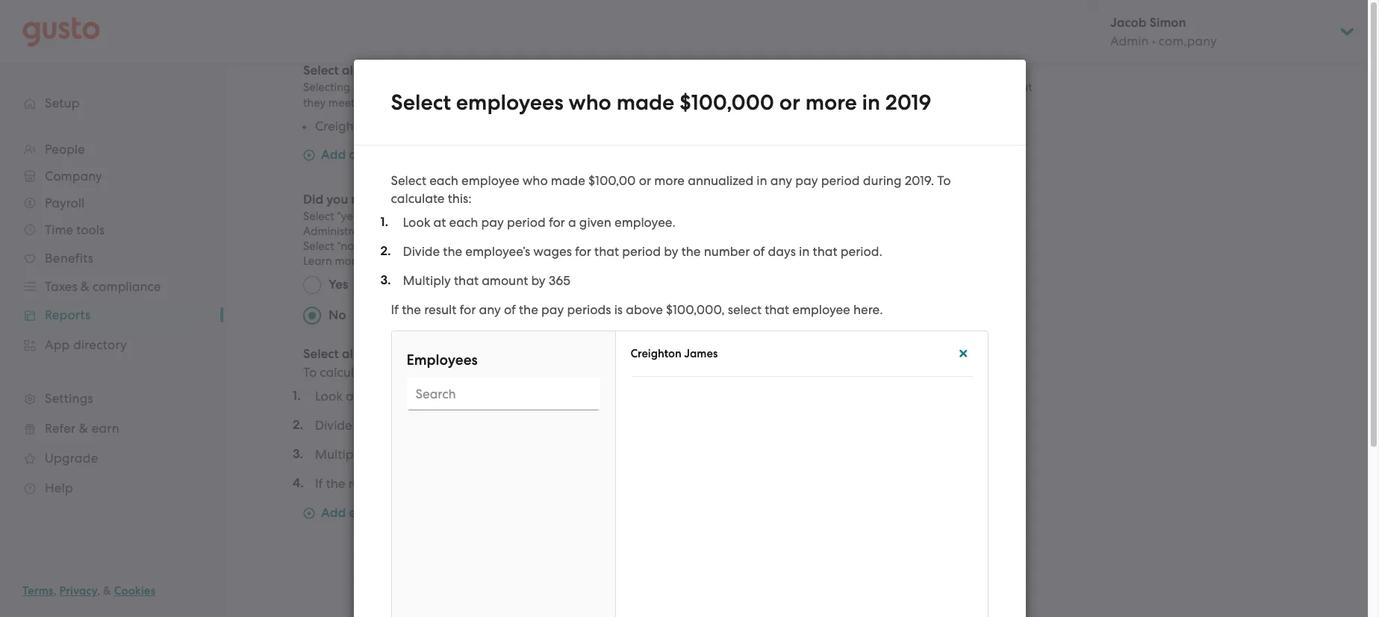 Task type: locate. For each thing, give the bounding box(es) containing it.
this: up automatically
[[448, 191, 472, 206]]

0 vertical spatial list
[[391, 214, 989, 290]]

0 vertical spatial module__icon___go7vc image
[[303, 149, 315, 161]]

1 add from the top
[[321, 147, 346, 163]]

0 horizontal spatial number
[[616, 418, 663, 433]]

any inside select each employee who made $100,00 or more annualized in any pay period during 2019. to calculate this:
[[771, 173, 793, 188]]

compensated down enter on the top of page
[[432, 255, 503, 268]]

at for calculate
[[346, 389, 358, 404]]

multiply that amount by 365 inside select employees who made $100,000 or more in 2019 document
[[403, 273, 571, 288]]

1 horizontal spatial during
[[863, 173, 902, 188]]

all inside select all employees who were fired for cause or voluntarily resigned or voluntarily reduced hours selecting people here will exclude them from reducing your forgiveness amount. for anyone you select, however, you'll need written proof that they meet these criteria.
[[342, 63, 357, 78]]

select employees who made $100,000 or more in 2019
[[391, 90, 932, 116]]

1 horizontal spatial divide
[[403, 244, 440, 259]]

0 horizontal spatial your
[[404, 192, 431, 208]]

wages
[[534, 244, 572, 259], [446, 418, 484, 433]]

compensated down look at each pay period for a given employee.
[[489, 240, 560, 253]]

1 horizontal spatial look
[[403, 215, 431, 230]]

0 vertical spatial your
[[584, 81, 607, 94]]

this: inside select each employee who made $100,00 or more annualized in any pay period during 2019. to calculate this:
[[448, 191, 472, 206]]

2019.
[[905, 173, 935, 188], [637, 240, 663, 253]]

you
[[777, 81, 796, 94], [327, 192, 348, 208]]

made down resigned
[[617, 90, 675, 116]]

0 vertical spatial add
[[321, 147, 346, 163]]

0 horizontal spatial if
[[315, 477, 323, 492]]

0 horizontal spatial creighton james
[[315, 119, 415, 134]]

gusto up look at each pay period for a given employee.
[[518, 192, 554, 208]]

0 vertical spatial $100,000
[[680, 90, 775, 116]]

is inside select employees who made $100,000 or more in 2019 document
[[615, 303, 623, 317]]

if the result for any of the pay periods is above $100,000, select that employee here.
[[391, 303, 883, 317]]

gusto right allow
[[409, 210, 439, 223]]

module__icon___go7vc image
[[303, 149, 315, 161], [303, 508, 315, 520]]

by down look at each pay period for a given employee.
[[531, 273, 546, 288]]

more down "no"
[[335, 255, 362, 268]]

if up 'add employees'
[[315, 477, 323, 492]]

multiply that amount by 365 for employee
[[403, 273, 571, 288]]

1 vertical spatial result
[[349, 477, 381, 492]]

if for if the result for any of the pay periods is above $100,000, select that employee here
[[315, 477, 323, 492]]

employee's
[[466, 244, 530, 259], [378, 418, 443, 433]]

0 horizontal spatial look
[[315, 389, 343, 404]]

0 vertical spatial made
[[617, 90, 675, 116]]

from down fired
[[509, 81, 534, 94]]

to down "manage"
[[365, 210, 375, 223]]

who for fired
[[426, 63, 452, 78]]

a for employee
[[481, 389, 489, 404]]

, left &
[[97, 585, 100, 598]]

your
[[584, 81, 607, 94], [404, 192, 431, 208]]

learn
[[303, 255, 332, 268]]

result
[[424, 303, 457, 317], [349, 477, 381, 492]]

compensated
[[730, 210, 801, 223], [489, 240, 560, 253], [432, 255, 503, 268]]

during
[[863, 173, 902, 188], [776, 347, 815, 362]]

criteria.
[[388, 96, 427, 110]]

employees inside document
[[456, 90, 564, 116]]

all for were
[[342, 63, 357, 78]]

0 vertical spatial wages
[[534, 244, 572, 259]]

from
[[509, 81, 534, 94], [906, 210, 930, 223]]

employee
[[462, 173, 520, 188], [793, 303, 851, 317], [527, 389, 585, 404], [717, 477, 775, 492]]

multiply that amount by 365 up 'add employees'
[[315, 447, 483, 462]]

you inside select all employees who were fired for cause or voluntarily resigned or voluntarily reduced hours selecting people here will exclude them from reducing your forgiveness amount. for anyone you select, however, you'll need written proof that they meet these criteria.
[[777, 81, 796, 94]]

annualized
[[688, 173, 754, 188], [600, 347, 666, 362]]

, left 'privacy'
[[54, 585, 57, 598]]

0 horizontal spatial $100,000
[[492, 347, 548, 362]]

1 horizontal spatial creighton james
[[631, 347, 718, 361]]

No radio
[[303, 307, 321, 325]]

look inside select employees who made $100,000 or more in 2019 document
[[403, 215, 431, 230]]

0 horizontal spatial to
[[303, 365, 317, 380]]

employee's for this:
[[378, 418, 443, 433]]

1 horizontal spatial periods
[[567, 303, 611, 317]]

employee inside select each employee who made $100,00 or more annualized in any pay period during 2019. to calculate this:
[[462, 173, 520, 188]]

employees
[[360, 63, 423, 78], [456, 90, 564, 116], [434, 192, 497, 208], [618, 210, 673, 223], [562, 240, 618, 253], [506, 255, 561, 268], [360, 347, 423, 362], [349, 506, 413, 521]]

annualized inside select each employee who made $100,00 or more annualized in any pay period during 2019. to calculate this:
[[688, 173, 754, 188]]

periods for if the result for any of the pay periods is above $100,000, select that employee here
[[492, 477, 536, 492]]

of inside did you manage your employees on gusto in all of 2019? select "yes" to allow gusto to automatically determine which employees are highly compensated based on guidance from the small business administration. select "no" to manually enter highly compensated employees for 2019. learn more about highly compensated employees via the help center .
[[588, 192, 600, 208]]

1 horizontal spatial 2019
[[886, 90, 932, 116]]

more inside select each employee who made $100,00 or more annualized in any pay period during 2019. to calculate this:
[[655, 173, 685, 188]]

1 vertical spatial your
[[404, 192, 431, 208]]

1 horizontal spatial amount
[[482, 273, 528, 288]]

divide the employee's wages for that period by the number of days in that period.
[[403, 244, 883, 259]]

in
[[863, 90, 881, 116], [757, 173, 768, 188], [557, 192, 567, 208], [799, 244, 810, 259], [669, 347, 680, 362], [712, 418, 722, 433]]

1 vertical spatial made
[[551, 173, 586, 188]]

0 vertical spatial is
[[615, 303, 623, 317]]

who inside select all employees who were fired for cause or voluntarily resigned or voluntarily reduced hours selecting people here will exclude them from reducing your forgiveness amount. for anyone you select, however, you'll need written proof that they meet these criteria.
[[426, 63, 452, 78]]

wages down look at each pay period for a given employee
[[446, 418, 484, 433]]

select each employee who made $100,00 or more annualized in any pay period during 2019. to calculate this:
[[391, 173, 951, 206]]

0 horizontal spatial multiply
[[315, 447, 363, 462]]

multiply up 'add employees'
[[315, 447, 363, 462]]

each up automatically
[[430, 173, 459, 188]]

above down center
[[626, 303, 663, 317]]

0 vertical spatial days
[[768, 244, 796, 259]]

list
[[391, 214, 989, 290], [303, 388, 1043, 493]]

0 vertical spatial creighton
[[315, 119, 373, 134]]

cookies
[[114, 585, 156, 598]]

amount inside select employees who made $100,000 or more in 2019 document
[[482, 273, 528, 288]]

0 vertical spatial highly
[[696, 210, 727, 223]]

1 vertical spatial during
[[776, 347, 815, 362]]

if inside select employees who made $100,000 or more in 2019 document
[[391, 303, 399, 317]]

all for made
[[342, 347, 357, 362]]

privacy link
[[59, 585, 97, 598]]

calculate up allow
[[391, 191, 445, 206]]

0 vertical spatial above
[[626, 303, 663, 317]]

1 vertical spatial annualized
[[600, 347, 666, 362]]

select inside select each employee who made $100,00 or more annualized in any pay period during 2019. to calculate this:
[[391, 173, 427, 188]]

result up employees
[[424, 303, 457, 317]]

james inside select employees who made $100,000 or more in 2019 document
[[685, 347, 718, 361]]

0 vertical spatial here
[[392, 81, 415, 94]]

at down "to calculate this:"
[[346, 389, 358, 404]]

calculate down no
[[320, 365, 374, 380]]

1 horizontal spatial this:
[[448, 191, 472, 206]]

from inside select all employees who were fired for cause or voluntarily resigned or voluntarily reduced hours selecting people here will exclude them from reducing your forgiveness amount. for anyone you select, however, you'll need written proof that they meet these criteria.
[[509, 81, 534, 94]]

your up allow
[[404, 192, 431, 208]]

365
[[549, 273, 571, 288], [461, 447, 483, 462]]

which
[[585, 210, 615, 223]]

divide down "to calculate this:"
[[315, 418, 352, 433]]

result inside select employees who made $100,000 or more in 2019 document
[[424, 303, 457, 317]]

0 vertical spatial at
[[434, 215, 446, 230]]

divide for divide the employee's wages for that period by the number of days in that period
[[315, 418, 352, 433]]

more down if the result for any of the pay periods is above $100,000, select that employee here.
[[567, 347, 597, 362]]

select up "to calculate this:"
[[303, 347, 339, 362]]

who up determine
[[523, 173, 548, 188]]

0 vertical spatial periods
[[567, 303, 611, 317]]

here
[[392, 81, 415, 94], [778, 477, 804, 492]]

determine
[[530, 210, 582, 223]]

who up look at each pay period for a given employee
[[426, 347, 452, 362]]

more down reduced
[[806, 90, 857, 116]]

1 horizontal spatial $100,000
[[680, 90, 775, 116]]

if down the about at the left top of the page
[[391, 303, 399, 317]]

list for this:
[[303, 388, 1043, 493]]

1 vertical spatial number
[[616, 418, 663, 433]]

creighton down if the result for any of the pay periods is above $100,000, select that employee here.
[[631, 347, 682, 361]]

1 vertical spatial all
[[570, 192, 585, 208]]

home image
[[22, 17, 100, 47]]

$100,000, for here.
[[666, 303, 725, 317]]

or left remove
[[349, 147, 361, 163]]

or inside select each employee who made $100,00 or more annualized in any pay period during 2019. to calculate this:
[[639, 173, 651, 188]]

select
[[303, 63, 339, 78], [391, 90, 451, 116], [391, 173, 427, 188], [303, 210, 334, 223], [303, 240, 334, 253], [303, 347, 339, 362]]

multiply for divide the employee's wages for that period by the number of days in that period
[[315, 447, 363, 462]]

meet
[[329, 96, 355, 110]]

if for if the result for any of the pay periods is above $100,000, select that employee here.
[[391, 303, 399, 317]]

at inside select employees who made $100,000 or more in 2019 document
[[434, 215, 446, 230]]

0 horizontal spatial employee's
[[378, 418, 443, 433]]

amount down automatically
[[482, 273, 528, 288]]

did you manage your employees on gusto in all of 2019? select "yes" to allow gusto to automatically determine which employees are highly compensated based on guidance from the small business administration. select "no" to manually enter highly compensated employees for 2019. learn more about highly compensated employees via the help center .
[[303, 192, 1027, 268]]

wages down look at each pay period for a given employee.
[[534, 244, 572, 259]]

are
[[676, 210, 693, 223]]

any
[[771, 173, 793, 188], [479, 303, 501, 317], [683, 347, 705, 362], [403, 477, 425, 492]]

1 vertical spatial employee's
[[378, 418, 443, 433]]

select down remove
[[391, 173, 427, 188]]

voluntarily up the "forgiveness"
[[590, 63, 653, 78]]

creighton james down the these
[[315, 119, 415, 134]]

result up 'add employees'
[[349, 477, 381, 492]]

cause
[[537, 63, 571, 78]]

cookies button
[[114, 583, 156, 601]]

employee's down automatically
[[466, 244, 530, 259]]

1 horizontal spatial 2019.
[[905, 173, 935, 188]]

remove
[[364, 147, 409, 163]]

more up are
[[655, 173, 685, 188]]

creighton james inside select employees who made $100,000 or more in 2019 document
[[631, 347, 718, 361]]

0 horizontal spatial select
[[652, 477, 686, 492]]

who up will
[[426, 63, 452, 78]]

wages inside select employees who made $100,000 or more in 2019 document
[[534, 244, 572, 259]]

multiply that amount by 365 down enter on the top of page
[[403, 273, 571, 288]]

divide inside select employees who made $100,000 or more in 2019 document
[[403, 244, 440, 259]]

for up employees
[[460, 303, 476, 317]]

that inside select all employees who were fired for cause or voluntarily resigned or voluntarily reduced hours selecting people here will exclude them from reducing your forgiveness amount. for anyone you select, however, you'll need written proof that they meet these criteria.
[[1011, 81, 1033, 94]]

from right guidance
[[906, 210, 930, 223]]

employee.
[[615, 215, 676, 230]]

select for select all employees who made $100,000 or more annualized in any pay period during 2019
[[303, 347, 339, 362]]

365 down look at each pay period for a given employee
[[461, 447, 483, 462]]

list inside select employees who made $100,000 or more in 2019 document
[[391, 214, 989, 290]]

1 horizontal spatial multiply
[[403, 273, 451, 288]]

who inside select each employee who made $100,00 or more annualized in any pay period during 2019. to calculate this:
[[523, 173, 548, 188]]

on
[[500, 192, 515, 208], [839, 210, 852, 223]]

employee's inside select employees who made $100,000 or more in 2019 document
[[466, 244, 530, 259]]

is for if the result for any of the pay periods is above $100,000, select that employee here
[[539, 477, 547, 492]]

2 add from the top
[[321, 506, 346, 521]]

1 vertical spatial 2019.
[[637, 240, 663, 253]]

,
[[54, 585, 57, 598], [97, 585, 100, 598]]

0 horizontal spatial amount
[[394, 447, 441, 462]]

help center link
[[602, 255, 660, 268]]

for up the help center link
[[620, 240, 635, 253]]

365 inside select employees who made $100,000 or more in 2019 document
[[549, 273, 571, 288]]

2 horizontal spatial highly
[[696, 210, 727, 223]]

amount down look at each pay period for a given employee
[[394, 447, 441, 462]]

select for select all employees who were fired for cause or voluntarily resigned or voluntarily reduced hours selecting people here will exclude them from reducing your forgiveness amount. for anyone you select, however, you'll need written proof that they meet these criteria.
[[303, 63, 339, 78]]

highly down 'manually'
[[398, 255, 430, 268]]

or right cause
[[574, 63, 587, 78]]

1 vertical spatial is
[[539, 477, 547, 492]]

annualized for $100,00
[[688, 173, 754, 188]]

0 horizontal spatial is
[[539, 477, 547, 492]]

result for if the result for any of the pay periods is above $100,000, select that employee here
[[349, 477, 381, 492]]

1 vertical spatial 365
[[461, 447, 483, 462]]

all up "to calculate this:"
[[342, 347, 357, 362]]

on right based
[[839, 210, 852, 223]]

select inside select all employees who were fired for cause or voluntarily resigned or voluntarily reduced hours selecting people here will exclude them from reducing your forgiveness amount. for anyone you select, however, you'll need written proof that they meet these criteria.
[[303, 63, 339, 78]]

1 vertical spatial select
[[652, 477, 686, 492]]

voluntarily
[[590, 63, 653, 78], [726, 63, 789, 78]]

amount.
[[671, 81, 714, 94]]

highly
[[696, 210, 727, 223], [455, 240, 486, 253], [398, 255, 430, 268]]

highly right enter on the top of page
[[455, 240, 486, 253]]

annualized for $100,000
[[600, 347, 666, 362]]

2 , from the left
[[97, 585, 100, 598]]

1 vertical spatial on
[[839, 210, 852, 223]]

voluntarily up 'anyone'
[[726, 63, 789, 78]]

look down "to calculate this:"
[[315, 389, 343, 404]]

periods up select all employees who made $100,000 or more annualized in any pay period during 2019 at the bottom of the page
[[567, 303, 611, 317]]

compensated left based
[[730, 210, 801, 223]]

is down help
[[615, 303, 623, 317]]

each up enter on the top of page
[[449, 215, 478, 230]]

made inside select each employee who made $100,00 or more annualized in any pay period during 2019. to calculate this:
[[551, 173, 586, 188]]

0 vertical spatial multiply that amount by 365
[[403, 273, 571, 288]]

or
[[574, 63, 587, 78], [710, 63, 723, 78], [780, 90, 801, 116], [349, 147, 361, 163], [639, 173, 651, 188], [551, 347, 564, 362]]

this:
[[448, 191, 472, 206], [377, 365, 401, 380]]

number inside select employees who made $100,000 or more in 2019 document
[[704, 244, 750, 259]]

1 horizontal spatial 365
[[549, 273, 571, 288]]

resigned
[[656, 63, 707, 78]]

periods down divide the employee's wages for that period by the number of days in that period
[[492, 477, 536, 492]]

each down "to calculate this:"
[[362, 389, 391, 404]]

look up 'manually'
[[403, 215, 431, 230]]

the
[[933, 210, 950, 223], [443, 244, 463, 259], [682, 244, 701, 259], [582, 255, 599, 268], [402, 303, 421, 317], [519, 303, 538, 317], [355, 418, 375, 433], [594, 418, 613, 433], [326, 477, 346, 492], [443, 477, 463, 492]]

james
[[377, 119, 415, 134], [685, 347, 718, 361]]

2 module__icon___go7vc image from the top
[[303, 508, 315, 520]]

annualized up are
[[688, 173, 754, 188]]

creighton james down if the result for any of the pay periods is above $100,000, select that employee here.
[[631, 347, 718, 361]]

given inside select employees who made $100,000 or more in 2019 document
[[580, 215, 612, 230]]

1 horizontal spatial employee's
[[466, 244, 530, 259]]

module__icon___go7vc image left 'add employees'
[[303, 508, 315, 520]]

list containing look at each pay period for a given employee
[[303, 388, 1043, 493]]

periods for if the result for any of the pay periods is above $100,000, select that employee here.
[[567, 303, 611, 317]]

employees inside select all employees who were fired for cause or voluntarily resigned or voluntarily reduced hours selecting people here will exclude them from reducing your forgiveness amount. for anyone you select, however, you'll need written proof that they meet these criteria.
[[360, 63, 423, 78]]

1 horizontal spatial given
[[580, 215, 612, 230]]

made up look at each pay period for a given employee
[[455, 347, 489, 362]]

1 vertical spatial add
[[321, 506, 346, 521]]

during inside select each employee who made $100,00 or more annualized in any pay period during 2019. to calculate this:
[[863, 173, 902, 188]]

made up determine
[[551, 173, 586, 188]]

in inside did you manage your employees on gusto in all of 2019? select "yes" to allow gusto to automatically determine which employees are highly compensated based on guidance from the small business administration. select "no" to manually enter highly compensated employees for 2019. learn more about highly compensated employees via the help center .
[[557, 192, 567, 208]]

on up automatically
[[500, 192, 515, 208]]

given up divide the employee's wages for that period by the number of days in that period
[[492, 389, 524, 404]]

1 horizontal spatial highly
[[455, 240, 486, 253]]

1 horizontal spatial wages
[[534, 244, 572, 259]]

0 vertical spatial 2019
[[886, 90, 932, 116]]

module__icon___go7vc image for add or remove
[[303, 149, 315, 161]]

calculate
[[391, 191, 445, 206], [320, 365, 374, 380]]

select all employees who made $100,000 or more annualized in any pay period during 2019
[[303, 347, 845, 362]]

module__icon___go7vc image up did
[[303, 149, 315, 161]]

0 horizontal spatial above
[[550, 477, 587, 492]]

0 horizontal spatial given
[[492, 389, 524, 404]]

0 vertical spatial to
[[938, 173, 951, 188]]

0 vertical spatial number
[[704, 244, 750, 259]]

creighton down meet
[[315, 119, 373, 134]]

them
[[480, 81, 507, 94]]

1 vertical spatial given
[[492, 389, 524, 404]]

annualized down if the result for any of the pay periods is above $100,000, select that employee here.
[[600, 347, 666, 362]]

1 horizontal spatial your
[[584, 81, 607, 94]]

multiply down enter on the top of page
[[403, 273, 451, 288]]

$100,000
[[680, 90, 775, 116], [492, 347, 548, 362]]

add
[[321, 147, 346, 163], [321, 506, 346, 521]]

no
[[329, 308, 346, 323]]

1 vertical spatial amount
[[394, 447, 441, 462]]

1 vertical spatial to
[[303, 365, 317, 380]]

1 vertical spatial 2019
[[818, 347, 845, 362]]

number
[[704, 244, 750, 259], [616, 418, 663, 433]]

1 horizontal spatial if
[[391, 303, 399, 317]]

1 horizontal spatial james
[[685, 347, 718, 361]]

0 horizontal spatial this:
[[377, 365, 401, 380]]

multiply inside select employees who made $100,000 or more in 2019 document
[[403, 273, 451, 288]]

select for here.
[[728, 303, 762, 317]]

for right fired
[[518, 63, 534, 78]]

1 vertical spatial $100,000,
[[591, 477, 649, 492]]

365 down via on the top left of the page
[[549, 273, 571, 288]]

0 vertical spatial all
[[342, 63, 357, 78]]

made for $100,00
[[551, 173, 586, 188]]

1 vertical spatial periods
[[492, 477, 536, 492]]

given down 2019?
[[580, 215, 612, 230]]

0 vertical spatial this:
[[448, 191, 472, 206]]

1 horizontal spatial days
[[768, 244, 796, 259]]

more inside did you manage your employees on gusto in all of 2019? select "yes" to allow gusto to automatically determine which employees are highly compensated based on guidance from the small business administration. select "no" to manually enter highly compensated employees for 2019. learn more about highly compensated employees via the help center .
[[335, 255, 362, 268]]

1 horizontal spatial ,
[[97, 585, 100, 598]]

terms , privacy , & cookies
[[22, 585, 156, 598]]

select right the these
[[391, 90, 451, 116]]

.
[[660, 255, 663, 268]]

all up determine
[[570, 192, 585, 208]]

administration.
[[303, 225, 382, 238]]

by
[[664, 244, 679, 259], [531, 273, 546, 288], [576, 418, 591, 433], [444, 447, 458, 462]]

employee's down look at each pay period for a given employee
[[378, 418, 443, 433]]

1 horizontal spatial select
[[728, 303, 762, 317]]

or right $100,00
[[639, 173, 651, 188]]

to inside select each employee who made $100,00 or more annualized in any pay period during 2019. to calculate this:
[[938, 173, 951, 188]]

at for each
[[434, 215, 446, 230]]

a
[[568, 215, 576, 230], [481, 389, 489, 404]]

period.
[[841, 244, 883, 259]]

"no"
[[337, 240, 358, 253]]

look
[[403, 215, 431, 230], [315, 389, 343, 404]]

add or remove
[[321, 147, 412, 163]]

result for if the result for any of the pay periods is above $100,000, select that employee here.
[[424, 303, 457, 317]]

if the result for any of the pay periods is above $100,000, select that employee here
[[315, 477, 804, 492]]

1 module__icon___go7vc image from the top
[[303, 149, 315, 161]]

multiply
[[403, 273, 451, 288], [315, 447, 363, 462]]

0 vertical spatial a
[[568, 215, 576, 230]]

you left select,
[[777, 81, 796, 94]]

1 vertical spatial highly
[[455, 240, 486, 253]]

above for here.
[[626, 303, 663, 317]]

1 vertical spatial at
[[346, 389, 358, 404]]

0 vertical spatial employee's
[[466, 244, 530, 259]]

$100,000, for here
[[591, 477, 649, 492]]

above inside select employees who made $100,000 or more in 2019 document
[[626, 303, 663, 317]]

divide right the about at the left top of the page
[[403, 244, 440, 259]]

here.
[[854, 303, 883, 317]]

each inside select each employee who made $100,00 or more annualized in any pay period during 2019. to calculate this:
[[430, 173, 459, 188]]

your right reducing
[[584, 81, 607, 94]]

fired
[[487, 63, 515, 78]]

$100,000,
[[666, 303, 725, 317], [591, 477, 649, 492]]

$100,000, inside select employees who made $100,000 or more in 2019 document
[[666, 303, 725, 317]]

select inside document
[[728, 303, 762, 317]]

0 horizontal spatial here
[[392, 81, 415, 94]]

1 , from the left
[[54, 585, 57, 598]]

1 vertical spatial module__icon___go7vc image
[[303, 508, 315, 520]]

multiply that amount by 365 for this:
[[315, 447, 483, 462]]

select up selecting
[[303, 63, 339, 78]]

days inside select employees who made $100,000 or more in 2019 document
[[768, 244, 796, 259]]

period
[[822, 173, 860, 188], [507, 215, 546, 230], [622, 244, 661, 259], [734, 347, 773, 362], [419, 389, 458, 404], [535, 418, 573, 433], [753, 418, 792, 433]]

0 vertical spatial calculate
[[391, 191, 445, 206]]

at
[[434, 215, 446, 230], [346, 389, 358, 404]]

all up people
[[342, 63, 357, 78]]

0 horizontal spatial 365
[[461, 447, 483, 462]]

0 vertical spatial from
[[509, 81, 534, 94]]

this: left employees
[[377, 365, 401, 380]]

0 horizontal spatial creighton
[[315, 119, 373, 134]]

periods inside select employees who made $100,000 or more in 2019 document
[[567, 303, 611, 317]]

look for look at each pay period for a given employee.
[[403, 215, 431, 230]]

yes
[[329, 277, 348, 293]]

0 vertical spatial multiply
[[403, 273, 451, 288]]

1 horizontal spatial a
[[568, 215, 576, 230]]

0 vertical spatial divide
[[403, 244, 440, 259]]

0 vertical spatial during
[[863, 173, 902, 188]]

list containing look at each pay period for a given employee.
[[391, 214, 989, 290]]

$100,000 up search search box in the left of the page
[[492, 347, 548, 362]]

$100,000 down resigned
[[680, 90, 775, 116]]

periods
[[567, 303, 611, 317], [492, 477, 536, 492]]

who
[[426, 63, 452, 78], [569, 90, 612, 116], [523, 173, 548, 188], [426, 347, 452, 362]]

based
[[804, 210, 836, 223]]

2 voluntarily from the left
[[726, 63, 789, 78]]

a inside document
[[568, 215, 576, 230]]

amount for this:
[[394, 447, 441, 462]]

if
[[391, 303, 399, 317], [315, 477, 323, 492]]

"yes"
[[337, 210, 362, 223]]



Task type: vqa. For each thing, say whether or not it's contained in the screenshot.
about
yes



Task type: describe. For each thing, give the bounding box(es) containing it.
written
[[941, 81, 978, 94]]

here inside select all employees who were fired for cause or voluntarily resigned or voluntarily reduced hours selecting people here will exclude them from reducing your forgiveness amount. for anyone you select, however, you'll need written proof that they meet these criteria.
[[392, 81, 415, 94]]

were
[[455, 63, 484, 78]]

0 horizontal spatial on
[[500, 192, 515, 208]]

by right .
[[664, 244, 679, 259]]

given for employee
[[492, 389, 524, 404]]

given for employee.
[[580, 215, 612, 230]]

above for here
[[550, 477, 587, 492]]

forgiveness
[[610, 81, 668, 94]]

0 horizontal spatial highly
[[398, 255, 430, 268]]

who for $100,000
[[426, 347, 452, 362]]

during for 2019.
[[863, 173, 902, 188]]

exclude
[[438, 81, 477, 94]]

automatically
[[455, 210, 527, 223]]

guidance
[[855, 210, 903, 223]]

module__icon___go7vc image for add employees
[[303, 508, 315, 520]]

1 horizontal spatial on
[[839, 210, 852, 223]]

1 horizontal spatial here
[[778, 477, 804, 492]]

proof
[[981, 81, 1009, 94]]

multiply for divide the employee's wages for that period by the number of days in that period.
[[403, 273, 451, 288]]

2019. inside did you manage your employees on gusto in all of 2019? select "yes" to allow gusto to automatically determine which employees are highly compensated based on guidance from the small business administration. select "no" to manually enter highly compensated employees for 2019. learn more about highly compensated employees via the help center .
[[637, 240, 663, 253]]

to calculate this:
[[303, 365, 401, 380]]

0 horizontal spatial calculate
[[320, 365, 374, 380]]

need
[[912, 81, 939, 94]]

2019?
[[603, 192, 637, 208]]

terms
[[22, 585, 54, 598]]

look at each pay period for a given employee
[[315, 389, 585, 404]]

to right "no"
[[361, 240, 371, 253]]

Search search field
[[407, 378, 600, 411]]

people
[[353, 81, 389, 94]]

your inside did you manage your employees on gusto in all of 2019? select "yes" to allow gusto to automatically determine which employees are highly compensated based on guidance from the small business administration. select "no" to manually enter highly compensated employees for 2019. learn more about highly compensated employees via the help center .
[[404, 192, 431, 208]]

wages for employee.
[[534, 244, 572, 259]]

Yes radio
[[303, 276, 321, 294]]

list for employee
[[391, 214, 989, 290]]

for up 'add employees'
[[384, 477, 400, 492]]

business
[[983, 210, 1027, 223]]

or up for
[[710, 63, 723, 78]]

days for period
[[681, 418, 709, 433]]

by down look at each pay period for a given employee
[[444, 447, 458, 462]]

select for select each employee who made $100,00 or more annualized in any pay period during 2019. to calculate this:
[[391, 173, 427, 188]]

manage
[[351, 192, 401, 208]]

privacy
[[59, 585, 97, 598]]

period inside select each employee who made $100,00 or more annualized in any pay period during 2019. to calculate this:
[[822, 173, 860, 188]]

select up learn
[[303, 240, 334, 253]]

days for period.
[[768, 244, 796, 259]]

during for 2019
[[776, 347, 815, 362]]

employee's for employee
[[466, 244, 530, 259]]

x image
[[958, 347, 969, 361]]

2019 inside document
[[886, 90, 932, 116]]

you'll
[[883, 81, 910, 94]]

help
[[602, 255, 625, 268]]

anyone
[[736, 81, 775, 94]]

wages for employee
[[446, 418, 484, 433]]

look at each pay period for a given employee.
[[403, 215, 676, 230]]

divide the employee's wages for that period by the number of days in that period
[[315, 418, 792, 433]]

selecting
[[303, 81, 351, 94]]

select for here
[[652, 477, 686, 492]]

enter
[[425, 240, 452, 253]]

number for employee
[[616, 418, 663, 433]]

divide for divide the employee's wages for that period by the number of days in that period.
[[403, 244, 440, 259]]

for inside select all employees who were fired for cause or voluntarily resigned or voluntarily reduced hours selecting people here will exclude them from reducing your forgiveness amount. for anyone you select, however, you'll need written proof that they meet these criteria.
[[518, 63, 534, 78]]

2019. inside select each employee who made $100,00 or more annualized in any pay period during 2019. to calculate this:
[[905, 173, 935, 188]]

will
[[418, 81, 435, 94]]

hours
[[843, 63, 876, 78]]

employees
[[407, 352, 478, 369]]

$100,000 inside document
[[680, 90, 775, 116]]

small
[[952, 210, 981, 223]]

select,
[[799, 81, 832, 94]]

0 vertical spatial compensated
[[730, 210, 801, 223]]

for down search search box in the left of the page
[[487, 418, 504, 433]]

to up enter on the top of page
[[442, 210, 453, 223]]

all inside did you manage your employees on gusto in all of 2019? select "yes" to allow gusto to automatically determine which employees are highly compensated based on guidance from the small business administration. select "no" to manually enter highly compensated employees for 2019. learn more about highly compensated employees via the help center .
[[570, 192, 585, 208]]

select employees who made $100,000 or more in 2019 document
[[354, 60, 1026, 618]]

your inside select all employees who were fired for cause or voluntarily resigned or voluntarily reduced hours selecting people here will exclude them from reducing your forgiveness amount. for anyone you select, however, you'll need written proof that they meet these criteria.
[[584, 81, 607, 94]]

each for this:
[[362, 389, 391, 404]]

about
[[364, 255, 396, 268]]

a for employee.
[[568, 215, 576, 230]]

look for look at each pay period for a given employee
[[315, 389, 343, 404]]

add for add or remove
[[321, 147, 346, 163]]

did
[[303, 192, 324, 208]]

creighton inside select employees who made $100,000 or more in 2019 document
[[631, 347, 682, 361]]

select down did
[[303, 210, 334, 223]]

by up if the result for any of the pay periods is above $100,000, select that employee here
[[576, 418, 591, 433]]

for down employees
[[461, 389, 478, 404]]

365 for employee
[[461, 447, 483, 462]]

is for if the result for any of the pay periods is above $100,000, select that employee here.
[[615, 303, 623, 317]]

allow
[[378, 210, 406, 223]]

in inside select each employee who made $100,00 or more annualized in any pay period during 2019. to calculate this:
[[757, 173, 768, 188]]

or right 'anyone'
[[780, 90, 801, 116]]

who down cause
[[569, 90, 612, 116]]

1 vertical spatial this:
[[377, 365, 401, 380]]

each for employee
[[449, 215, 478, 230]]

1 horizontal spatial gusto
[[518, 192, 554, 208]]

number for employee.
[[704, 244, 750, 259]]

for
[[717, 81, 733, 94]]

select for select employees who made $100,000 or more in 2019
[[391, 90, 451, 116]]

manually
[[374, 240, 422, 253]]

for left help
[[575, 244, 592, 259]]

365 for employee.
[[549, 273, 571, 288]]

reducing
[[536, 81, 582, 94]]

for inside did you manage your employees on gusto in all of 2019? select "yes" to allow gusto to automatically determine which employees are highly compensated based on guidance from the small business administration. select "no" to manually enter highly compensated employees for 2019. learn more about highly compensated employees via the help center .
[[620, 240, 635, 253]]

these
[[358, 96, 386, 110]]

amount for employee
[[482, 273, 528, 288]]

via
[[564, 255, 580, 268]]

add employees
[[321, 506, 413, 521]]

0 horizontal spatial james
[[377, 119, 415, 134]]

1 voluntarily from the left
[[590, 63, 653, 78]]

made for $100,000
[[455, 347, 489, 362]]

1 vertical spatial $100,000
[[492, 347, 548, 362]]

&
[[103, 585, 111, 598]]

2 vertical spatial compensated
[[432, 255, 503, 268]]

select all employees who were fired for cause or voluntarily resigned or voluntarily reduced hours selecting people here will exclude them from reducing your forgiveness amount. for anyone you select, however, you'll need written proof that they meet these criteria.
[[303, 63, 1033, 110]]

they
[[303, 96, 326, 110]]

you inside did you manage your employees on gusto in all of 2019? select "yes" to allow gusto to automatically determine which employees are highly compensated based on guidance from the small business administration. select "no" to manually enter highly compensated employees for 2019. learn more about highly compensated employees via the help center .
[[327, 192, 348, 208]]

however,
[[834, 81, 880, 94]]

pay inside select each employee who made $100,00 or more annualized in any pay period during 2019. to calculate this:
[[796, 173, 818, 188]]

calculate inside select each employee who made $100,00 or more annualized in any pay period during 2019. to calculate this:
[[391, 191, 445, 206]]

or up search search box in the left of the page
[[551, 347, 564, 362]]

account menu element
[[1091, 0, 1357, 63]]

terms link
[[22, 585, 54, 598]]

for up via on the top left of the page
[[549, 215, 565, 230]]

$100,00
[[589, 173, 636, 188]]

0 horizontal spatial gusto
[[409, 210, 439, 223]]

reduced
[[792, 63, 840, 78]]

add for add employees
[[321, 506, 346, 521]]

0 vertical spatial creighton james
[[315, 119, 415, 134]]

who for $100,00
[[523, 173, 548, 188]]

center
[[627, 255, 660, 268]]

0 horizontal spatial 2019
[[818, 347, 845, 362]]

1 vertical spatial compensated
[[489, 240, 560, 253]]

from inside did you manage your employees on gusto in all of 2019? select "yes" to allow gusto to automatically determine which employees are highly compensated based on guidance from the small business administration. select "no" to manually enter highly compensated employees for 2019. learn more about highly compensated employees via the help center .
[[906, 210, 930, 223]]



